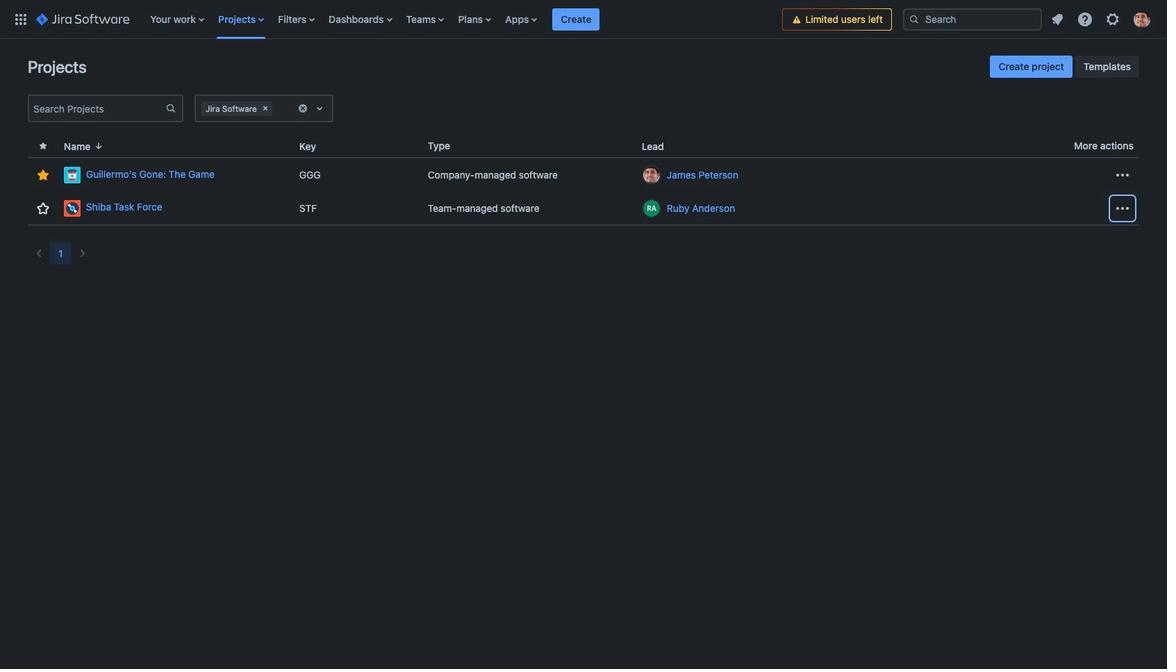 Task type: locate. For each thing, give the bounding box(es) containing it.
primary element
[[8, 0, 783, 39]]

star shiba task force image
[[35, 200, 51, 217]]

search image
[[909, 14, 920, 25]]

open image
[[311, 100, 328, 117]]

jira software image
[[36, 11, 129, 27], [36, 11, 129, 27]]

help image
[[1078, 11, 1094, 27]]

notifications image
[[1050, 11, 1066, 27]]

your profile and settings image
[[1135, 11, 1151, 27]]

list item
[[553, 0, 600, 39]]

clear image
[[260, 103, 271, 114]]

banner
[[0, 0, 1168, 39]]

Choose Jira products text field
[[275, 102, 278, 115]]

star guillermo's gone: the game image
[[35, 167, 51, 184]]

group
[[991, 56, 1140, 78]]

list
[[143, 0, 783, 39], [1046, 7, 1160, 32]]

None search field
[[904, 8, 1043, 30]]



Task type: vqa. For each thing, say whether or not it's contained in the screenshot.
menu bar containing All
no



Task type: describe. For each thing, give the bounding box(es) containing it.
0 horizontal spatial list
[[143, 0, 783, 39]]

more image
[[1115, 167, 1132, 184]]

1 horizontal spatial list
[[1046, 7, 1160, 32]]

Search field
[[904, 8, 1043, 30]]

more image
[[1115, 200, 1132, 217]]

appswitcher icon image
[[13, 11, 29, 27]]

previous image
[[31, 245, 47, 262]]

Search Projects text field
[[29, 99, 165, 118]]

clear image
[[298, 103, 309, 114]]

next image
[[74, 245, 91, 262]]

settings image
[[1105, 11, 1122, 27]]



